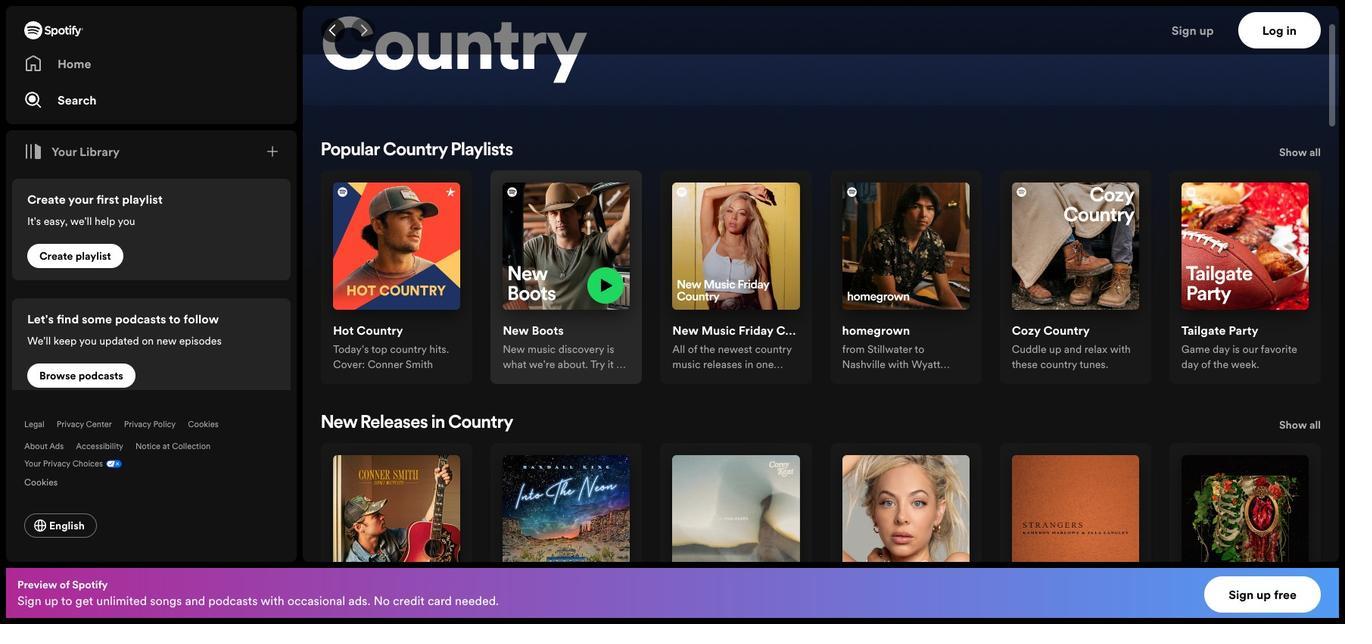 Task type: locate. For each thing, give the bounding box(es) containing it.
stillwater
[[868, 342, 913, 357]]

and left relax
[[1065, 342, 1082, 357]]

1 vertical spatial to
[[915, 342, 925, 357]]

1 vertical spatial create
[[39, 248, 73, 264]]

new boots
[[503, 322, 564, 339]]

1 horizontal spatial with
[[889, 357, 909, 372]]

to inside let's find some podcasts to follow we'll keep you updated on new episodes
[[169, 311, 181, 327]]

cookies link
[[188, 419, 219, 430], [24, 473, 70, 489]]

with inside homegrown from stillwater to nashville with wyatt flores
[[889, 357, 909, 372]]

1 horizontal spatial you
[[118, 214, 135, 229]]

relax
[[1085, 342, 1108, 357]]

it's
[[27, 214, 41, 229]]

your left library
[[52, 143, 77, 160]]

0 vertical spatial show
[[1280, 145, 1308, 160]]

boots
[[532, 322, 564, 339]]

log in
[[1263, 22, 1297, 39]]

0 vertical spatial of
[[1202, 357, 1211, 372]]

and right songs
[[185, 592, 205, 609]]

to inside preview of spotify sign up to get unlimited songs and podcasts with occasional ads. no credit card needed.
[[61, 592, 72, 609]]

policy
[[153, 419, 176, 430]]

log
[[1263, 22, 1284, 39]]

1 horizontal spatial to
[[169, 311, 181, 327]]

1 show all link from the top
[[1280, 143, 1322, 164]]

show all inside popular country playlists element
[[1280, 145, 1322, 160]]

country inside hot country today's top country hits. cover: conner smith
[[357, 322, 403, 339]]

podcasts down "updated"
[[79, 368, 123, 383]]

you inside let's find some podcasts to follow we'll keep you updated on new episodes
[[79, 333, 97, 348]]

1 vertical spatial and
[[185, 592, 205, 609]]

2 vertical spatial to
[[61, 592, 72, 609]]

about ads
[[24, 441, 64, 452]]

0 horizontal spatial sign
[[17, 592, 41, 609]]

free
[[1275, 586, 1297, 603]]

legal
[[24, 419, 45, 430]]

up right cuddle
[[1050, 342, 1062, 357]]

new left boots
[[503, 322, 529, 339]]

show
[[1280, 145, 1308, 160], [1280, 418, 1308, 433]]

country down the cozy country link
[[1041, 357, 1078, 372]]

your
[[68, 191, 94, 208]]

playlist right the first
[[122, 191, 163, 208]]

tailgate party game day is our favorite day of the week.
[[1182, 322, 1298, 372]]

cookies down your privacy choices
[[24, 476, 58, 489]]

0 vertical spatial podcasts
[[115, 311, 166, 327]]

to up the new
[[169, 311, 181, 327]]

0 horizontal spatial of
[[60, 577, 70, 592]]

0 horizontal spatial new
[[321, 415, 357, 433]]

0 vertical spatial your
[[52, 143, 77, 160]]

0 horizontal spatial cookies
[[24, 476, 58, 489]]

playlist
[[122, 191, 163, 208], [76, 248, 111, 264]]

english button
[[24, 514, 97, 538]]

new left releases
[[321, 415, 357, 433]]

country inside cozy country cuddle up and relax with these country tunes.
[[1041, 357, 1078, 372]]

playlists
[[451, 142, 514, 160]]

privacy
[[57, 419, 84, 430], [124, 419, 151, 430], [43, 458, 70, 470]]

notice
[[136, 441, 161, 452]]

sign inside "top bar and user menu" element
[[1172, 22, 1197, 39]]

all for new releases in country
[[1310, 418, 1322, 433]]

privacy up ads
[[57, 419, 84, 430]]

1 vertical spatial cookies link
[[24, 473, 70, 489]]

1 horizontal spatial playlist
[[122, 191, 163, 208]]

0 horizontal spatial cookies link
[[24, 473, 70, 489]]

your library
[[52, 143, 120, 160]]

your
[[52, 143, 77, 160], [24, 458, 41, 470]]

search link
[[24, 85, 279, 115]]

all inside popular country playlists element
[[1310, 145, 1322, 160]]

of
[[1202, 357, 1211, 372], [60, 577, 70, 592]]

of left get
[[60, 577, 70, 592]]

0 vertical spatial cookies link
[[188, 419, 219, 430]]

0 vertical spatial you
[[118, 214, 135, 229]]

you for some
[[79, 333, 97, 348]]

your for your library
[[52, 143, 77, 160]]

1 horizontal spatial your
[[52, 143, 77, 160]]

with left wyatt
[[889, 357, 909, 372]]

to inside homegrown from stillwater to nashville with wyatt flores
[[915, 342, 925, 357]]

new left music
[[673, 322, 699, 339]]

browse
[[39, 368, 76, 383]]

0 horizontal spatial country
[[390, 342, 427, 357]]

0 vertical spatial show all
[[1280, 145, 1322, 160]]

you right "help"
[[118, 214, 135, 229]]

home link
[[24, 48, 279, 79]]

show all link
[[1280, 143, 1322, 164], [1280, 416, 1322, 437]]

1 horizontal spatial sign
[[1172, 22, 1197, 39]]

easy,
[[44, 214, 68, 229]]

with left occasional on the left bottom of page
[[261, 592, 284, 609]]

get
[[75, 592, 93, 609]]

sign
[[1172, 22, 1197, 39], [1229, 586, 1254, 603], [17, 592, 41, 609]]

show for new releases in country
[[1280, 418, 1308, 433]]

1 show all from the top
[[1280, 145, 1322, 160]]

you inside the create your first playlist it's easy, we'll help you
[[118, 214, 135, 229]]

up left get
[[44, 592, 58, 609]]

your down the about
[[24, 458, 41, 470]]

show all link for popular country playlists
[[1280, 143, 1322, 164]]

homegrown link
[[843, 322, 911, 342]]

ads
[[49, 441, 64, 452]]

2 horizontal spatial to
[[915, 342, 925, 357]]

choices
[[72, 458, 103, 470]]

1 horizontal spatial cookies link
[[188, 419, 219, 430]]

1 show from the top
[[1280, 145, 1308, 160]]

we'll
[[70, 214, 92, 229]]

0 horizontal spatial with
[[261, 592, 284, 609]]

1 vertical spatial all
[[1310, 418, 1322, 433]]

to right the stillwater
[[915, 342, 925, 357]]

create inside the create your first playlist it's easy, we'll help you
[[27, 191, 66, 208]]

sign for sign up free
[[1229, 586, 1254, 603]]

1 horizontal spatial and
[[1065, 342, 1082, 357]]

1 horizontal spatial cookies
[[188, 419, 219, 430]]

1 vertical spatial your
[[24, 458, 41, 470]]

0 vertical spatial all
[[1310, 145, 1322, 160]]

show all
[[1280, 145, 1322, 160], [1280, 418, 1322, 433]]

help
[[95, 214, 115, 229]]

1 vertical spatial show all
[[1280, 418, 1322, 433]]

day left is
[[1213, 342, 1230, 357]]

new releases in country element
[[321, 415, 1322, 624]]

cookies link down your privacy choices
[[24, 473, 70, 489]]

in inside new releases in country element
[[432, 415, 445, 433]]

show all link for new releases in country
[[1280, 416, 1322, 437]]

create
[[27, 191, 66, 208], [39, 248, 73, 264]]

0 horizontal spatial you
[[79, 333, 97, 348]]

1 vertical spatial of
[[60, 577, 70, 592]]

country
[[321, 14, 587, 87], [383, 142, 448, 160], [357, 322, 403, 339], [777, 322, 823, 339], [1044, 322, 1090, 339], [449, 415, 514, 433]]

new for new music friday country
[[673, 322, 699, 339]]

privacy down ads
[[43, 458, 70, 470]]

new
[[157, 333, 177, 348]]

0 vertical spatial to
[[169, 311, 181, 327]]

favorite
[[1261, 342, 1298, 357]]

1 vertical spatial podcasts
[[79, 368, 123, 383]]

1 vertical spatial playlist
[[76, 248, 111, 264]]

up left log
[[1200, 22, 1215, 39]]

1 horizontal spatial new
[[503, 322, 529, 339]]

2 show all link from the top
[[1280, 416, 1322, 437]]

1 vertical spatial in
[[432, 415, 445, 433]]

0 horizontal spatial and
[[185, 592, 205, 609]]

0 vertical spatial and
[[1065, 342, 1082, 357]]

sign inside preview of spotify sign up to get unlimited songs and podcasts with occasional ads. no credit card needed.
[[17, 592, 41, 609]]

let's find some podcasts to follow we'll keep you updated on new episodes
[[27, 311, 222, 348]]

2 vertical spatial podcasts
[[208, 592, 258, 609]]

create up the easy,
[[27, 191, 66, 208]]

1 all from the top
[[1310, 145, 1322, 160]]

your privacy choices
[[24, 458, 103, 470]]

sign for sign up
[[1172, 22, 1197, 39]]

1 horizontal spatial of
[[1202, 357, 1211, 372]]

1 vertical spatial cookies
[[24, 476, 58, 489]]

country inside hot country today's top country hits. cover: conner smith
[[390, 342, 427, 357]]

2 all from the top
[[1310, 418, 1322, 433]]

you
[[118, 214, 135, 229], [79, 333, 97, 348]]

these
[[1012, 357, 1038, 372]]

2 show from the top
[[1280, 418, 1308, 433]]

podcasts up on on the bottom left
[[115, 311, 166, 327]]

2 horizontal spatial sign
[[1229, 586, 1254, 603]]

top bar and user menu element
[[303, 6, 1340, 55]]

in right log
[[1287, 22, 1297, 39]]

show all link inside new releases in country element
[[1280, 416, 1322, 437]]

your for your privacy choices
[[24, 458, 41, 470]]

0 vertical spatial cookies
[[188, 419, 219, 430]]

updated
[[99, 333, 139, 348]]

create inside button
[[39, 248, 73, 264]]

tailgate party link
[[1182, 322, 1259, 342]]

your inside button
[[52, 143, 77, 160]]

privacy up notice
[[124, 419, 151, 430]]

podcasts right songs
[[208, 592, 258, 609]]

1 vertical spatial show
[[1280, 418, 1308, 433]]

show all link inside popular country playlists element
[[1280, 143, 1322, 164]]

notice at collection link
[[136, 441, 211, 452]]

2 horizontal spatial new
[[673, 322, 699, 339]]

1 vertical spatial you
[[79, 333, 97, 348]]

legal link
[[24, 419, 45, 430]]

2 show all from the top
[[1280, 418, 1322, 433]]

occasional
[[288, 592, 346, 609]]

on
[[142, 333, 154, 348]]

you for first
[[118, 214, 135, 229]]

0 horizontal spatial to
[[61, 592, 72, 609]]

your library button
[[18, 136, 126, 167]]

tailgate
[[1182, 322, 1227, 339]]

in
[[1287, 22, 1297, 39], [432, 415, 445, 433]]

0 vertical spatial show all link
[[1280, 143, 1322, 164]]

2 horizontal spatial with
[[1111, 342, 1131, 357]]

in right releases
[[432, 415, 445, 433]]

with inside cozy country cuddle up and relax with these country tunes.
[[1111, 342, 1131, 357]]

log in button
[[1239, 12, 1322, 48]]

0 horizontal spatial in
[[432, 415, 445, 433]]

country right the "top"
[[390, 342, 427, 357]]

show inside new releases in country element
[[1280, 418, 1308, 433]]

0 vertical spatial create
[[27, 191, 66, 208]]

0 horizontal spatial your
[[24, 458, 41, 470]]

privacy policy
[[124, 419, 176, 430]]

sign up button
[[1166, 12, 1239, 48]]

up
[[1200, 22, 1215, 39], [1050, 342, 1062, 357], [1257, 586, 1272, 603], [44, 592, 58, 609]]

no
[[374, 592, 390, 609]]

country
[[390, 342, 427, 357], [1041, 357, 1078, 372]]

cookies up collection
[[188, 419, 219, 430]]

friday
[[739, 322, 774, 339]]

of left the
[[1202, 357, 1211, 372]]

podcasts
[[115, 311, 166, 327], [79, 368, 123, 383], [208, 592, 258, 609]]

homegrown
[[843, 322, 911, 339]]

1 horizontal spatial country
[[1041, 357, 1078, 372]]

show inside popular country playlists element
[[1280, 145, 1308, 160]]

show all inside new releases in country element
[[1280, 418, 1322, 433]]

1 vertical spatial show all link
[[1280, 416, 1322, 437]]

to left get
[[61, 592, 72, 609]]

day left the
[[1182, 357, 1199, 372]]

to
[[169, 311, 181, 327], [915, 342, 925, 357], [61, 592, 72, 609]]

0 vertical spatial playlist
[[122, 191, 163, 208]]

0 horizontal spatial playlist
[[76, 248, 111, 264]]

create down the easy,
[[39, 248, 73, 264]]

search
[[58, 92, 97, 108]]

all inside new releases in country element
[[1310, 418, 1322, 433]]

with right relax
[[1111, 342, 1131, 357]]

0 vertical spatial in
[[1287, 22, 1297, 39]]

playlist down "help"
[[76, 248, 111, 264]]

accessibility link
[[76, 441, 123, 452]]

sign up free button
[[1205, 576, 1322, 613]]

and inside cozy country cuddle up and relax with these country tunes.
[[1065, 342, 1082, 357]]

cookies link up collection
[[188, 419, 219, 430]]

privacy for privacy policy
[[124, 419, 151, 430]]

you right keep
[[79, 333, 97, 348]]

all
[[1310, 145, 1322, 160], [1310, 418, 1322, 433]]

1 horizontal spatial in
[[1287, 22, 1297, 39]]

popular
[[321, 142, 380, 160]]

the
[[1214, 357, 1229, 372]]



Task type: vqa. For each thing, say whether or not it's contained in the screenshot.
Your
yes



Task type: describe. For each thing, give the bounding box(es) containing it.
home
[[58, 55, 91, 72]]

collection
[[172, 441, 211, 452]]

create for your
[[27, 191, 66, 208]]

today's
[[333, 342, 369, 357]]

up inside cozy country cuddle up and relax with these country tunes.
[[1050, 342, 1062, 357]]

library
[[80, 143, 120, 160]]

accessibility
[[76, 441, 123, 452]]

hot country today's top country hits. cover: conner smith
[[333, 322, 449, 372]]

needed.
[[455, 592, 499, 609]]

cuddle
[[1012, 342, 1047, 357]]

of inside preview of spotify sign up to get unlimited songs and podcasts with occasional ads. no credit card needed.
[[60, 577, 70, 592]]

your privacy choices button
[[24, 458, 103, 470]]

releases
[[361, 415, 428, 433]]

flores
[[843, 372, 872, 387]]

episodes
[[179, 333, 222, 348]]

preview
[[17, 577, 57, 592]]

hot
[[333, 322, 354, 339]]

up inside "top bar and user menu" element
[[1200, 22, 1215, 39]]

privacy center link
[[57, 419, 112, 430]]

browse podcasts link
[[27, 364, 136, 388]]

about
[[24, 441, 47, 452]]

about ads link
[[24, 441, 64, 452]]

popular country playlists link
[[321, 142, 514, 160]]

top
[[371, 342, 388, 357]]

create playlist button
[[27, 244, 123, 268]]

create playlist
[[39, 248, 111, 264]]

privacy for privacy center
[[57, 419, 84, 430]]

we'll
[[27, 333, 51, 348]]

sign up
[[1172, 22, 1215, 39]]

country inside cozy country cuddle up and relax with these country tunes.
[[1044, 322, 1090, 339]]

card
[[428, 592, 452, 609]]

new for new releases in country
[[321, 415, 357, 433]]

show for popular country playlists
[[1280, 145, 1308, 160]]

unlimited
[[96, 592, 147, 609]]

up inside preview of spotify sign up to get unlimited songs and podcasts with occasional ads. no credit card needed.
[[44, 592, 58, 609]]

some
[[82, 311, 112, 327]]

podcasts inside let's find some podcasts to follow we'll keep you updated on new episodes
[[115, 311, 166, 327]]

smith
[[406, 357, 433, 372]]

cozy
[[1012, 322, 1041, 339]]

playlist inside create playlist button
[[76, 248, 111, 264]]

privacy policy link
[[124, 419, 176, 430]]

go back image
[[327, 24, 339, 36]]

all for popular country playlists
[[1310, 145, 1322, 160]]

with inside preview of spotify sign up to get unlimited songs and podcasts with occasional ads. no credit card needed.
[[261, 592, 284, 609]]

center
[[86, 419, 112, 430]]

main element
[[6, 6, 297, 562]]

of inside tailgate party game day is our favorite day of the week.
[[1202, 357, 1211, 372]]

is
[[1233, 342, 1241, 357]]

california consumer privacy act (ccpa) opt-out icon image
[[103, 458, 122, 473]]

from
[[843, 342, 865, 357]]

popular country playlists element
[[321, 142, 1322, 387]]

cozy country cuddle up and relax with these country tunes.
[[1012, 322, 1131, 372]]

new boots link
[[503, 322, 564, 342]]

spotify image
[[24, 21, 83, 39]]

sign up free
[[1229, 586, 1297, 603]]

0 horizontal spatial day
[[1182, 357, 1199, 372]]

spotify
[[72, 577, 108, 592]]

english
[[49, 518, 85, 533]]

cozy country link
[[1012, 322, 1090, 342]]

in inside log in button
[[1287, 22, 1297, 39]]

hot country link
[[333, 322, 403, 342]]

new releases in country
[[321, 415, 514, 433]]

show all for popular country playlists
[[1280, 145, 1322, 160]]

playlist inside the create your first playlist it's easy, we'll help you
[[122, 191, 163, 208]]

popular country playlists
[[321, 142, 514, 160]]

songs
[[150, 592, 182, 609]]

conner
[[368, 357, 403, 372]]

new music friday country
[[673, 322, 823, 339]]

1 horizontal spatial day
[[1213, 342, 1230, 357]]

tunes.
[[1080, 357, 1109, 372]]

week.
[[1232, 357, 1260, 372]]

music
[[702, 322, 736, 339]]

game
[[1182, 342, 1211, 357]]

nashville
[[843, 357, 886, 372]]

preview of spotify sign up to get unlimited songs and podcasts with occasional ads. no credit card needed.
[[17, 577, 499, 609]]

create for playlist
[[39, 248, 73, 264]]

cover:
[[333, 357, 365, 372]]

wyatt
[[912, 357, 941, 372]]

let's
[[27, 311, 54, 327]]

podcasts inside preview of spotify sign up to get unlimited songs and podcasts with occasional ads. no credit card needed.
[[208, 592, 258, 609]]

privacy center
[[57, 419, 112, 430]]

credit
[[393, 592, 425, 609]]

homegrown from stillwater to nashville with wyatt flores
[[843, 322, 941, 387]]

hits.
[[430, 342, 449, 357]]

new music friday country link
[[673, 322, 823, 342]]

party
[[1229, 322, 1259, 339]]

show all for new releases in country
[[1280, 418, 1322, 433]]

new for new boots
[[503, 322, 529, 339]]

up left free
[[1257, 586, 1272, 603]]

first
[[96, 191, 119, 208]]

create your first playlist it's easy, we'll help you
[[27, 191, 163, 229]]

at
[[163, 441, 170, 452]]

and inside preview of spotify sign up to get unlimited songs and podcasts with occasional ads. no credit card needed.
[[185, 592, 205, 609]]

go forward image
[[357, 24, 370, 36]]



